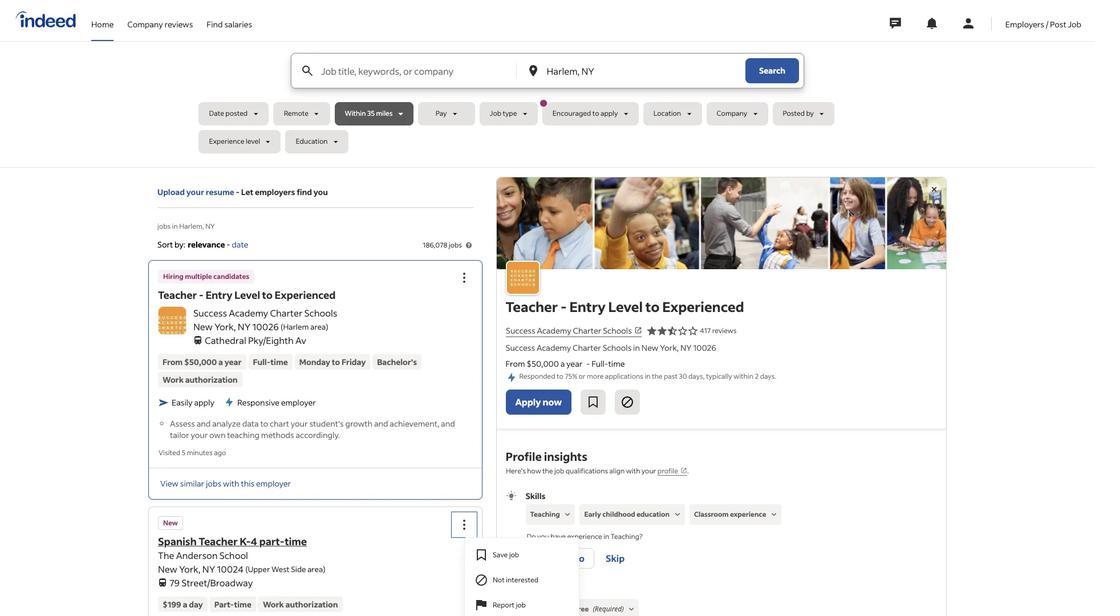 Task type: describe. For each thing, give the bounding box(es) containing it.
chart
[[270, 418, 289, 429]]

- down multiple
[[199, 288, 204, 302]]

ny down 2.5 out of 5 stars. link to 417 company reviews (opens in a new tab) image
[[681, 342, 692, 353]]

from for from $50,000 a year
[[163, 357, 183, 368]]

2 horizontal spatial teacher
[[506, 298, 558, 315]]

side
[[291, 564, 306, 574]]

experience level button
[[199, 130, 281, 153]]

$50,000 for from $50,000 a year - full-time
[[527, 358, 559, 369]]

4
[[251, 534, 257, 548]]

bachelor's degree (required)
[[531, 604, 624, 614]]

home
[[91, 19, 114, 29]]

cathedral
[[205, 335, 246, 346]]

0 horizontal spatial teacher - entry level to experienced
[[158, 288, 336, 302]]

experience
[[209, 137, 244, 146]]

student's
[[309, 418, 344, 429]]

1 horizontal spatial teacher - entry level to experienced
[[506, 298, 745, 315]]

date posted
[[209, 109, 248, 118]]

$199 a day
[[163, 599, 203, 610]]

apply
[[516, 396, 541, 408]]

av
[[295, 335, 306, 346]]

0 horizontal spatial you
[[314, 187, 328, 197]]

to inside the encouraged to apply dropdown button
[[593, 109, 599, 118]]

0 horizontal spatial level
[[235, 288, 260, 302]]

job for report job
[[516, 600, 526, 609]]

$50,000 for from $50,000 a year
[[184, 357, 217, 368]]

school
[[219, 549, 248, 561]]

your left profile
[[642, 467, 656, 475]]

0 horizontal spatial experienced
[[275, 288, 336, 302]]

visited 5 minutes ago
[[159, 449, 226, 457]]

spanish
[[158, 534, 197, 548]]

no
[[573, 552, 585, 564]]

remote button
[[273, 102, 330, 126]]

job for save job
[[509, 550, 519, 559]]

$199
[[163, 599, 181, 610]]

missing qualification image for teaching
[[563, 509, 573, 520]]

degree
[[566, 605, 589, 613]]

date
[[209, 109, 224, 118]]

new down 2.5 out of 5 stars. link to 417 company reviews (opens in a new tab) image
[[642, 342, 659, 353]]

0 horizontal spatial entry
[[206, 288, 233, 302]]

responded
[[520, 372, 556, 380]]

job actions menu is collapsed image
[[458, 271, 471, 285]]

teaching button
[[526, 504, 576, 525]]

) inside the anderson school new york, ny 10024 ( upper west side area )
[[323, 564, 326, 574]]

upload
[[157, 187, 185, 197]]

posted
[[783, 109, 805, 118]]

1 horizontal spatial experienced
[[663, 298, 745, 315]]

within 35 miles button
[[335, 102, 414, 126]]

similar
[[180, 478, 204, 489]]

to left friday
[[332, 357, 340, 368]]

spanish teacher k-4 part-time group
[[452, 512, 580, 616]]

charter for new
[[573, 342, 602, 353]]

company for company
[[717, 109, 747, 118]]

reviews for 417 reviews
[[713, 326, 737, 335]]

time down 'pky/eighth'
[[271, 357, 288, 368]]

79 street/broadway
[[169, 576, 253, 588]]

analyze
[[212, 418, 241, 429]]

encouraged to apply button
[[540, 100, 639, 126]]

days.
[[761, 372, 777, 380]]

help icon image
[[464, 241, 474, 250]]

classroom
[[695, 510, 729, 519]]

company reviews
[[127, 19, 193, 29]]

1 vertical spatial success
[[506, 325, 536, 336]]

a for from $50,000 a year - full-time
[[561, 358, 565, 369]]

pay
[[436, 109, 447, 118]]

now
[[543, 396, 562, 408]]

street/broadway
[[182, 576, 253, 588]]

79
[[169, 576, 180, 588]]

data
[[242, 418, 259, 429]]

cathedral pky/eighth av
[[205, 335, 306, 346]]

1 horizontal spatial full-
[[592, 358, 609, 369]]

find
[[207, 19, 223, 29]]

success for in
[[506, 342, 536, 353]]

( inside success academy charter schools new york, ny 10026 ( harlem area )
[[281, 322, 283, 332]]

sort
[[157, 239, 173, 250]]

0 vertical spatial employer
[[281, 397, 316, 408]]

schools inside success academy charter schools link
[[603, 325, 632, 336]]

0 vertical spatial job
[[554, 467, 564, 475]]

visited
[[159, 449, 180, 457]]

0 horizontal spatial work
[[163, 374, 184, 385]]

typically
[[707, 372, 733, 380]]

notifications unread count 0 image
[[925, 17, 939, 30]]

10024
[[217, 563, 244, 575]]

to inside the 'assess and analyze data to chart your student's growth and achievement, and tailor your own teaching methods accordingly.'
[[260, 418, 268, 429]]

417 reviews
[[700, 326, 737, 335]]

messages unread count 0 image
[[888, 12, 903, 35]]

in left harlem,
[[172, 222, 178, 230]]

time up the side
[[285, 534, 307, 548]]

education
[[296, 137, 328, 146]]

accordingly.
[[296, 430, 340, 441]]

early
[[585, 510, 601, 519]]

k-
[[240, 534, 251, 548]]

york, inside the anderson school new york, ny 10024 ( upper west side area )
[[179, 563, 201, 575]]

75%
[[565, 372, 578, 380]]

monday to friday
[[299, 357, 366, 368]]

company logo image
[[154, 307, 191, 344]]

ny inside success academy charter schools new york, ny 10026 ( harlem area )
[[238, 321, 251, 333]]

report
[[493, 600, 515, 609]]

teaching inside button
[[531, 510, 560, 519]]

west
[[271, 564, 290, 574]]

transit information image for new york, ny 10026
[[193, 334, 203, 345]]

remote
[[284, 109, 309, 118]]

within
[[345, 109, 366, 118]]

1 horizontal spatial entry
[[570, 298, 606, 315]]

employers / post job
[[1006, 19, 1082, 29]]

employers
[[255, 187, 295, 197]]

area inside the anderson school new york, ny 10024 ( upper west side area )
[[308, 564, 323, 574]]

1 horizontal spatial work authorization
[[263, 599, 338, 610]]

responsive
[[237, 397, 279, 408]]

in up skip
[[604, 532, 610, 541]]

view similar jobs with this employer link
[[160, 478, 291, 489]]

past
[[664, 372, 678, 380]]

- up success academy charter schools
[[561, 298, 567, 315]]

the
[[158, 549, 174, 561]]

academy for in
[[537, 342, 572, 353]]

here's how the job qualifications align with your
[[506, 467, 658, 475]]

- left date link
[[227, 239, 230, 250]]

2.5 out of 5 stars. link to 417 company reviews (opens in a new tab) image
[[647, 324, 698, 338]]

0 horizontal spatial missing qualification image
[[627, 604, 637, 615]]

early childhood education
[[585, 510, 670, 519]]

from $50,000 a year - full-time
[[506, 358, 625, 369]]

1 vertical spatial york,
[[660, 342, 679, 353]]

from for from $50,000 a year - full-time
[[506, 358, 525, 369]]

harlem,
[[179, 222, 204, 230]]

/
[[1046, 19, 1049, 29]]

do
[[527, 532, 536, 541]]

let
[[241, 187, 253, 197]]

1 horizontal spatial work
[[263, 599, 284, 610]]

transit information image for new york, ny 10024
[[158, 576, 167, 587]]

10026 inside success academy charter schools new york, ny 10026 ( harlem area )
[[252, 321, 279, 333]]

encouraged
[[553, 109, 591, 118]]

35
[[367, 109, 375, 118]]

hiring
[[163, 272, 184, 281]]

1 vertical spatial academy
[[537, 325, 572, 336]]

1 horizontal spatial teacher
[[199, 534, 238, 548]]

save this job image
[[587, 395, 600, 409]]

save
[[493, 550, 508, 559]]

your right upload at top left
[[186, 187, 204, 197]]

to left 75% on the right bottom of the page
[[557, 372, 564, 380]]

anderson
[[176, 549, 218, 561]]

easily apply
[[172, 397, 214, 408]]

experience inside button
[[730, 510, 767, 519]]



Task type: locate. For each thing, give the bounding box(es) containing it.
charter for york,
[[270, 307, 303, 319]]

charter up success academy charter schools in new york, ny 10026
[[573, 325, 602, 336]]

) right harlem
[[326, 322, 328, 332]]

2 and from the left
[[374, 418, 388, 429]]

apply now button
[[506, 390, 572, 415]]

none search field containing search
[[199, 53, 897, 158]]

$50,000
[[184, 357, 217, 368], [527, 358, 559, 369]]

not
[[493, 575, 505, 584]]

$50,000 down cathedral
[[184, 357, 217, 368]]

level up success academy charter schools in new york, ny 10026
[[609, 298, 643, 315]]

job right post
[[1068, 19, 1082, 29]]

missing qualification image inside "classroom experience" button
[[769, 509, 779, 520]]

save job button
[[466, 542, 578, 567]]

bachelor's right friday
[[377, 357, 417, 368]]

not interested
[[493, 575, 539, 584]]

from down company logo
[[163, 357, 183, 368]]

academy for new
[[229, 307, 268, 319]]

spanish teacher k-4 part-time
[[158, 534, 307, 548]]

1 missing qualification image from the left
[[563, 509, 573, 520]]

days,
[[689, 372, 705, 380]]

missing qualification image right 'education'
[[672, 509, 683, 520]]

you right do
[[538, 532, 550, 541]]

0 horizontal spatial the
[[543, 467, 553, 475]]

a left day
[[183, 599, 187, 610]]

education
[[637, 510, 670, 519]]

1 horizontal spatial bachelor's
[[531, 605, 565, 613]]

missing qualification image inside early childhood education button
[[672, 509, 683, 520]]

0 horizontal spatial year
[[225, 357, 242, 368]]

1 vertical spatial company
[[717, 109, 747, 118]]

you right the find
[[314, 187, 328, 197]]

1 horizontal spatial missing qualification image
[[769, 509, 779, 520]]

company
[[127, 19, 163, 29], [717, 109, 747, 118]]

apply right "easily"
[[194, 397, 214, 408]]

ny up 79 street/broadway
[[202, 563, 215, 575]]

home link
[[91, 0, 114, 39]]

10026
[[252, 321, 279, 333], [694, 342, 717, 353]]

1 and from the left
[[197, 418, 211, 429]]

0 horizontal spatial teaching
[[531, 510, 560, 519]]

and right the achievement,
[[441, 418, 455, 429]]

1 vertical spatial with
[[223, 478, 239, 489]]

and up own
[[197, 418, 211, 429]]

assess and analyze data to chart your student's growth and achievement, and tailor your own teaching methods accordingly.
[[170, 418, 455, 441]]

work up "easily"
[[163, 374, 184, 385]]

0 vertical spatial jobs
[[157, 222, 171, 230]]

missing qualification image right classroom experience in the right of the page
[[769, 509, 779, 520]]

(
[[281, 322, 283, 332], [245, 564, 248, 574]]

0 horizontal spatial company
[[127, 19, 163, 29]]

0 vertical spatial area
[[310, 322, 326, 332]]

1 vertical spatial you
[[538, 532, 550, 541]]

0 horizontal spatial work authorization
[[163, 374, 238, 385]]

apply inside the encouraged to apply dropdown button
[[601, 109, 618, 118]]

schools for 10026
[[304, 307, 337, 319]]

1 horizontal spatial 10026
[[694, 342, 717, 353]]

charter inside success academy charter schools new york, ny 10026 ( harlem area )
[[270, 307, 303, 319]]

a down cathedral
[[219, 357, 223, 368]]

company for company reviews
[[127, 19, 163, 29]]

experienced up harlem
[[275, 288, 336, 302]]

profile link
[[658, 467, 687, 476]]

save job
[[493, 550, 519, 559]]

1 horizontal spatial experience
[[730, 510, 767, 519]]

work authorization
[[163, 374, 238, 385], [263, 599, 338, 610]]

year for from $50,000 a year - full-time
[[567, 358, 583, 369]]

friday
[[342, 357, 366, 368]]

york, down 2.5 out of 5 stars. link to 417 company reviews (opens in a new tab) image
[[660, 342, 679, 353]]

charter
[[270, 307, 303, 319], [573, 325, 602, 336], [573, 342, 602, 353]]

your up minutes
[[191, 430, 208, 441]]

candidates
[[213, 272, 249, 281]]

new inside success academy charter schools new york, ny 10026 ( harlem area )
[[193, 321, 213, 333]]

teacher - entry level to experienced button
[[158, 288, 336, 302]]

responded to 75% or more applications in the past 30 days, typically within 2 days.
[[520, 372, 777, 380]]

full- up more
[[592, 358, 609, 369]]

missing qualification image right (required)
[[627, 604, 637, 615]]

responsive employer
[[237, 397, 316, 408]]

in up responded to 75% or more applications in the past 30 days, typically within 2 days.
[[634, 342, 640, 353]]

0 horizontal spatial teacher
[[158, 288, 197, 302]]

10026 down 417
[[694, 342, 717, 353]]

classroom experience
[[695, 510, 767, 519]]

0 vertical spatial reviews
[[165, 19, 193, 29]]

job left type
[[490, 109, 501, 118]]

- up more
[[587, 358, 590, 369]]

2 vertical spatial york,
[[179, 563, 201, 575]]

in left past
[[645, 372, 651, 380]]

job actions image
[[458, 518, 471, 531]]

salaries
[[224, 19, 252, 29]]

2 vertical spatial academy
[[537, 342, 572, 353]]

1 horizontal spatial york,
[[214, 321, 236, 333]]

) right the side
[[323, 564, 326, 574]]

2 horizontal spatial and
[[441, 418, 455, 429]]

bachelor's left the degree
[[531, 605, 565, 613]]

0 horizontal spatial authorization
[[185, 374, 238, 385]]

1 horizontal spatial )
[[326, 322, 328, 332]]

job inside the employers / post job link
[[1068, 19, 1082, 29]]

0 horizontal spatial apply
[[194, 397, 214, 408]]

insights
[[544, 449, 588, 464]]

a up 75% on the right bottom of the page
[[561, 358, 565, 369]]

new down the at the left bottom
[[158, 563, 177, 575]]

teaching down skills
[[531, 510, 560, 519]]

transit information image
[[193, 334, 203, 345], [158, 576, 167, 587]]

( inside the anderson school new york, ny 10024 ( upper west side area )
[[245, 564, 248, 574]]

to up success academy charter schools new york, ny 10026 ( harlem area )
[[262, 288, 273, 302]]

1 horizontal spatial $50,000
[[527, 358, 559, 369]]

company reviews link
[[127, 0, 193, 39]]

teacher down hiring
[[158, 288, 197, 302]]

employer up chart
[[281, 397, 316, 408]]

pky/eighth
[[248, 335, 294, 346]]

.
[[687, 467, 689, 475]]

success academy charter schools logo image
[[497, 177, 946, 269], [506, 260, 540, 295]]

search: Job title, keywords, or company text field
[[319, 54, 515, 88]]

0 horizontal spatial jobs
[[157, 222, 171, 230]]

with right align
[[626, 467, 640, 475]]

1 horizontal spatial missing qualification image
[[672, 509, 683, 520]]

0 vertical spatial you
[[314, 187, 328, 197]]

and right growth
[[374, 418, 388, 429]]

close job details image
[[928, 183, 941, 196]]

1 vertical spatial )
[[323, 564, 326, 574]]

year up 75% on the right bottom of the page
[[567, 358, 583, 369]]

1 vertical spatial bachelor's
[[531, 605, 565, 613]]

your right chart
[[291, 418, 308, 429]]

full- down the cathedral pky/eighth av
[[253, 357, 271, 368]]

to up 2.5 out of 5 stars. link to 417 company reviews (opens in a new tab) image
[[646, 298, 660, 315]]

from
[[163, 357, 183, 368], [506, 358, 525, 369]]

entry
[[206, 288, 233, 302], [570, 298, 606, 315]]

$50,000 up responded
[[527, 358, 559, 369]]

area right the side
[[308, 564, 323, 574]]

the left past
[[652, 372, 663, 380]]

area inside success academy charter schools new york, ny 10026 ( harlem area )
[[310, 322, 326, 332]]

1 vertical spatial authorization
[[286, 599, 338, 610]]

experience up no
[[568, 532, 603, 541]]

1 vertical spatial experience
[[568, 532, 603, 541]]

1 horizontal spatial jobs
[[206, 478, 221, 489]]

0 horizontal spatial from
[[163, 357, 183, 368]]

missing qualification image up have
[[563, 509, 573, 520]]

time
[[271, 357, 288, 368], [609, 358, 625, 369], [285, 534, 307, 548], [234, 599, 252, 610]]

here's
[[506, 467, 526, 475]]

this
[[241, 478, 255, 489]]

1 vertical spatial transit information image
[[158, 576, 167, 587]]

1 vertical spatial the
[[543, 467, 553, 475]]

bachelor's inside bachelor's degree (required)
[[531, 605, 565, 613]]

job down insights
[[554, 467, 564, 475]]

transit information image left 79
[[158, 576, 167, 587]]

company button
[[707, 102, 768, 126]]

0 horizontal spatial a
[[183, 599, 187, 610]]

( up 'pky/eighth'
[[281, 322, 283, 332]]

0 horizontal spatial job
[[490, 109, 501, 118]]

missing qualification image for early childhood education
[[672, 509, 683, 520]]

year for from $50,000 a year
[[225, 357, 242, 368]]

1 vertical spatial reviews
[[713, 326, 737, 335]]

jobs left help icon
[[449, 241, 462, 249]]

missing qualification image inside the teaching button
[[563, 509, 573, 520]]

ago
[[214, 449, 226, 457]]

reviews right 417
[[713, 326, 737, 335]]

missing qualification image
[[563, 509, 573, 520], [672, 509, 683, 520]]

location button
[[643, 102, 702, 126]]

level down candidates
[[235, 288, 260, 302]]

company inside company dropdown button
[[717, 109, 747, 118]]

work authorization down from $50,000 a year
[[163, 374, 238, 385]]

jobs right the similar
[[206, 478, 221, 489]]

0 horizontal spatial full-
[[253, 357, 271, 368]]

2 horizontal spatial york,
[[660, 342, 679, 353]]

charter up harlem
[[270, 307, 303, 319]]

1 vertical spatial area
[[308, 564, 323, 574]]

new up spanish on the bottom of the page
[[163, 518, 178, 527]]

Edit location text field
[[545, 54, 723, 88]]

0 horizontal spatial experience
[[568, 532, 603, 541]]

experienced up 417
[[663, 298, 745, 315]]

success inside success academy charter schools new york, ny 10026 ( harlem area )
[[193, 307, 227, 319]]

0 horizontal spatial and
[[197, 418, 211, 429]]

early childhood education button
[[580, 504, 685, 525]]

1 horizontal spatial you
[[538, 532, 550, 541]]

1 vertical spatial (
[[245, 564, 248, 574]]

york,
[[214, 321, 236, 333], [660, 342, 679, 353], [179, 563, 201, 575]]

not interested button
[[466, 567, 578, 592]]

assess
[[170, 418, 195, 429]]

ny
[[205, 222, 215, 230], [238, 321, 251, 333], [681, 342, 692, 353], [202, 563, 215, 575]]

10026 up 'pky/eighth'
[[252, 321, 279, 333]]

0 vertical spatial success
[[193, 307, 227, 319]]

the right the how on the bottom of the page
[[543, 467, 553, 475]]

teacher - entry level to experienced down candidates
[[158, 288, 336, 302]]

work authorization down the side
[[263, 599, 338, 610]]

success academy charter schools
[[506, 325, 632, 336]]

applications
[[606, 372, 644, 380]]

1 horizontal spatial authorization
[[286, 599, 338, 610]]

2 vertical spatial jobs
[[206, 478, 221, 489]]

hiring multiple candidates
[[163, 272, 249, 281]]

0 vertical spatial bachelor's
[[377, 357, 417, 368]]

bachelor's for bachelor's
[[377, 357, 417, 368]]

ny inside the anderson school new york, ny 10024 ( upper west side area )
[[202, 563, 215, 575]]

employer right this
[[256, 478, 291, 489]]

monday
[[299, 357, 330, 368]]

success for new
[[193, 307, 227, 319]]

with left this
[[223, 478, 239, 489]]

authorization down the side
[[286, 599, 338, 610]]

reviews for company reviews
[[165, 19, 193, 29]]

2 horizontal spatial jobs
[[449, 241, 462, 249]]

1 horizontal spatial level
[[609, 298, 643, 315]]

within 35 miles
[[345, 109, 393, 118]]

schools inside success academy charter schools new york, ny 10026 ( harlem area )
[[304, 307, 337, 319]]

posted by
[[783, 109, 814, 118]]

reviews left find at left
[[165, 19, 193, 29]]

job right save
[[509, 550, 519, 559]]

how
[[527, 467, 541, 475]]

schools up success academy charter schools in new york, ny 10026
[[603, 325, 632, 336]]

experience right the classroom
[[730, 510, 767, 519]]

0 vertical spatial 10026
[[252, 321, 279, 333]]

0 vertical spatial authorization
[[185, 374, 238, 385]]

job inside 'job type' dropdown button
[[490, 109, 501, 118]]

0 vertical spatial job
[[1068, 19, 1082, 29]]

the
[[652, 372, 663, 380], [543, 467, 553, 475]]

not interested image
[[621, 395, 635, 409]]

1 vertical spatial job
[[509, 550, 519, 559]]

2 vertical spatial job
[[516, 600, 526, 609]]

1 vertical spatial apply
[[194, 397, 214, 408]]

1 horizontal spatial job
[[1068, 19, 1082, 29]]

1 horizontal spatial the
[[652, 372, 663, 380]]

1 horizontal spatial with
[[626, 467, 640, 475]]

1 vertical spatial jobs
[[449, 241, 462, 249]]

interested
[[506, 575, 539, 584]]

company inside company reviews link
[[127, 19, 163, 29]]

job type button
[[480, 102, 538, 126]]

transit information image up from $50,000 a year
[[193, 334, 203, 345]]

find
[[297, 187, 312, 197]]

profile insights
[[506, 449, 588, 464]]

1 vertical spatial charter
[[573, 325, 602, 336]]

) inside success academy charter schools new york, ny 10026 ( harlem area )
[[326, 322, 328, 332]]

1 horizontal spatial year
[[567, 358, 583, 369]]

0 vertical spatial charter
[[270, 307, 303, 319]]

by:
[[175, 239, 186, 250]]

1 vertical spatial work authorization
[[263, 599, 338, 610]]

work down west
[[263, 599, 284, 610]]

0 horizontal spatial york,
[[179, 563, 201, 575]]

to right encouraged
[[593, 109, 599, 118]]

teacher up "school"
[[199, 534, 238, 548]]

1 horizontal spatial transit information image
[[193, 334, 203, 345]]

schools up harlem
[[304, 307, 337, 319]]

charter down success academy charter schools link
[[573, 342, 602, 353]]

from $50,000 a year
[[163, 357, 242, 368]]

account image
[[962, 17, 975, 30]]

multiple
[[185, 272, 212, 281]]

1 vertical spatial schools
[[603, 325, 632, 336]]

1 vertical spatial missing qualification image
[[627, 604, 637, 615]]

0 vertical spatial schools
[[304, 307, 337, 319]]

0 vertical spatial teaching
[[531, 510, 560, 519]]

skip
[[606, 552, 625, 564]]

0 vertical spatial )
[[326, 322, 328, 332]]

work
[[163, 374, 184, 385], [263, 599, 284, 610]]

a for from $50,000 a year
[[219, 357, 223, 368]]

-
[[236, 187, 240, 197], [227, 239, 230, 250], [199, 288, 204, 302], [561, 298, 567, 315], [587, 358, 590, 369]]

by
[[806, 109, 814, 118]]

186,078 jobs
[[423, 241, 462, 249]]

new inside the anderson school new york, ny 10024 ( upper west side area )
[[158, 563, 177, 575]]

encouraged to apply
[[553, 109, 618, 118]]

schools for ny
[[603, 342, 632, 353]]

2 missing qualification image from the left
[[672, 509, 683, 520]]

0 vertical spatial apply
[[601, 109, 618, 118]]

0 vertical spatial company
[[127, 19, 163, 29]]

0 vertical spatial work authorization
[[163, 374, 238, 385]]

report job button
[[466, 592, 578, 616]]

1 vertical spatial work
[[263, 599, 284, 610]]

ny right harlem,
[[205, 222, 215, 230]]

sort by: relevance - date
[[157, 239, 248, 250]]

teaching down early childhood education
[[611, 532, 640, 541]]

missing qualification image
[[769, 509, 779, 520], [627, 604, 637, 615]]

success academy charter schools new york, ny 10026 ( harlem area )
[[193, 307, 337, 333]]

( right 10024
[[245, 564, 248, 574]]

2 vertical spatial schools
[[603, 342, 632, 353]]

0 vertical spatial the
[[652, 372, 663, 380]]

job right report
[[516, 600, 526, 609]]

0 vertical spatial transit information image
[[193, 334, 203, 345]]

1 horizontal spatial (
[[281, 322, 283, 332]]

0 vertical spatial (
[[281, 322, 283, 332]]

1 horizontal spatial teaching
[[611, 532, 640, 541]]

time up applications
[[609, 358, 625, 369]]

to right data
[[260, 418, 268, 429]]

1 horizontal spatial from
[[506, 358, 525, 369]]

employers / post job link
[[1006, 0, 1082, 39]]

entry down candidates
[[206, 288, 233, 302]]

1 horizontal spatial apply
[[601, 109, 618, 118]]

(required)
[[593, 604, 624, 614]]

2 vertical spatial success
[[506, 342, 536, 353]]

entry up success academy charter schools link
[[570, 298, 606, 315]]

area right harlem
[[310, 322, 326, 332]]

job
[[1068, 19, 1082, 29], [490, 109, 501, 118]]

jobs up the sort
[[157, 222, 171, 230]]

apply right encouraged
[[601, 109, 618, 118]]

you
[[314, 187, 328, 197], [538, 532, 550, 541]]

type
[[503, 109, 517, 118]]

schools
[[304, 307, 337, 319], [603, 325, 632, 336], [603, 342, 632, 353]]

0 vertical spatial with
[[626, 467, 640, 475]]

full-
[[253, 357, 271, 368], [592, 358, 609, 369]]

time down street/broadway
[[234, 599, 252, 610]]

resume
[[206, 187, 234, 197]]

0 vertical spatial academy
[[229, 307, 268, 319]]

- left let
[[236, 187, 240, 197]]

no button
[[563, 548, 595, 569]]

1 vertical spatial employer
[[256, 478, 291, 489]]

None search field
[[199, 53, 897, 158]]

3 and from the left
[[441, 418, 455, 429]]

search
[[759, 65, 786, 76]]

york, inside success academy charter schools new york, ny 10026 ( harlem area )
[[214, 321, 236, 333]]

from up responded
[[506, 358, 525, 369]]

academy inside success academy charter schools new york, ny 10026 ( harlem area )
[[229, 307, 268, 319]]

0 horizontal spatial 10026
[[252, 321, 279, 333]]

1 vertical spatial job
[[490, 109, 501, 118]]

part-time
[[214, 599, 252, 610]]

schools up applications
[[603, 342, 632, 353]]

full-time
[[253, 357, 288, 368]]

pay button
[[418, 102, 475, 126]]

bachelor's for bachelor's degree (required)
[[531, 605, 565, 613]]



Task type: vqa. For each thing, say whether or not it's contained in the screenshot.
BC Solutions (opens in a new tab) IMAGE
no



